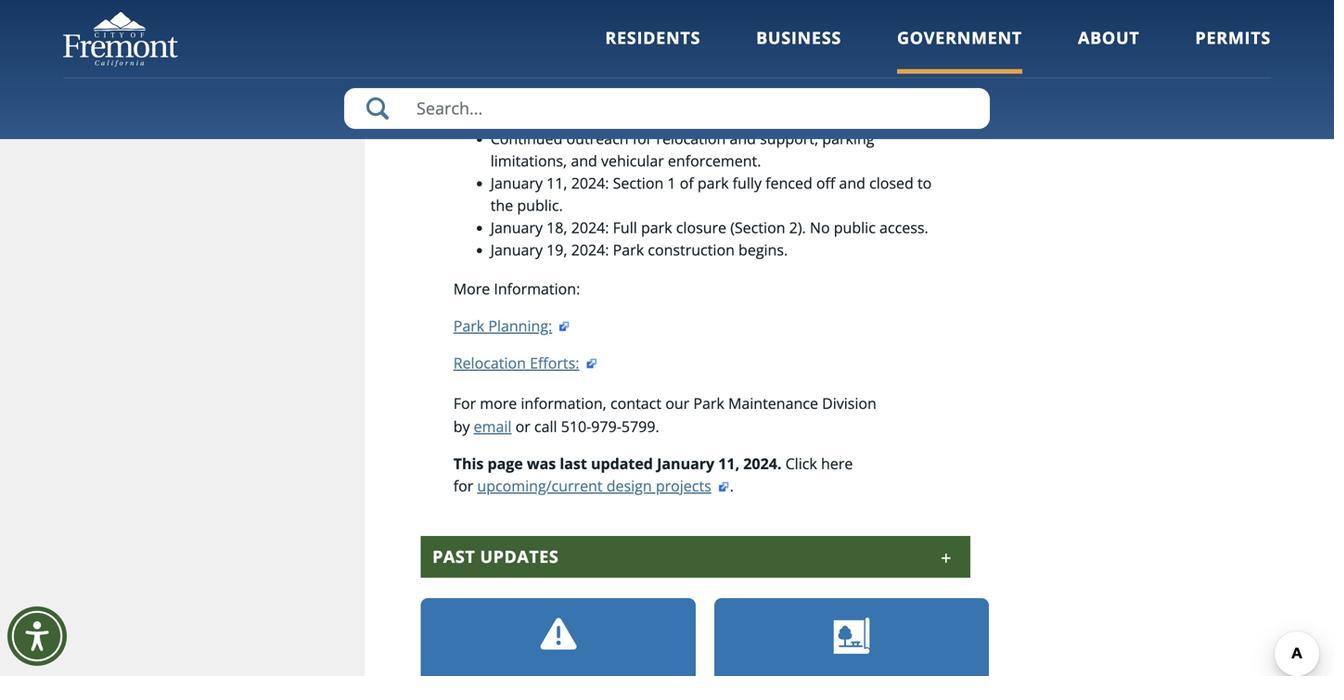 Task type: vqa. For each thing, say whether or not it's contained in the screenshot.
email link
yes



Task type: locate. For each thing, give the bounding box(es) containing it.
enforcement.
[[668, 151, 761, 171]]

2023: right 14,
[[592, 30, 630, 50]]

the
[[799, 0, 822, 5], [608, 8, 631, 28], [491, 195, 513, 215]]

for inside click here for
[[453, 476, 473, 496]]

for inside continued outreach for relocation and support, parking limitations, and vehicular enforcement. january 11, 2024: section 1 of park fully fenced off and closed to the public. january 18, 2024: full park closure (section 2). no public access. january 19, 2024: park construction begins.
[[632, 128, 652, 148]]

page
[[488, 454, 523, 474]]

relocation
[[656, 128, 726, 148]]

18, up 19,
[[547, 217, 567, 237]]

1 horizontal spatial 11,
[[718, 454, 740, 474]]

the up the business
[[799, 0, 822, 5]]

january
[[594, 91, 647, 111], [491, 173, 543, 193], [491, 217, 543, 237], [491, 240, 543, 260], [657, 454, 715, 474]]

2024: down outreach
[[571, 173, 609, 193]]

park down enforcement. at the right top of page
[[698, 173, 729, 193]]

2023
[[545, 91, 579, 111]]

and down outreach
[[571, 151, 597, 171]]

1 horizontal spatial the
[[608, 8, 631, 28]]

past
[[432, 545, 475, 568]]

public. inside the november 1, 2023: fencing installed around the perimeter. park remains open to the public. november 14, 2023: city council meeting to award construction contract.
[[635, 8, 680, 28]]

government
[[897, 26, 1022, 49]]

planning:
[[488, 316, 552, 336]]

park right our
[[693, 393, 724, 413]]

1 vertical spatial to
[[779, 30, 793, 50]]

2023: up open
[[584, 0, 621, 5]]

the inside continued outreach for relocation and support, parking limitations, and vehicular enforcement. january 11, 2024: section 1 of park fully fenced off and closed to the public. january 18, 2024: full park closure (section 2). no public access. january 19, 2024: park construction begins.
[[491, 195, 513, 215]]

construction inside continued outreach for relocation and support, parking limitations, and vehicular enforcement. january 11, 2024: section 1 of park fully fenced off and closed to the public. january 18, 2024: full park closure (section 2). no public access. january 19, 2024: park construction begins.
[[648, 240, 735, 260]]

park down full
[[613, 240, 644, 260]]

park
[[698, 173, 729, 193], [641, 217, 672, 237]]

government link
[[897, 26, 1022, 74]]

award
[[797, 30, 840, 50]]

november up remains
[[491, 0, 564, 5]]

closed
[[869, 173, 914, 193]]

0 vertical spatial public.
[[635, 8, 680, 28]]

1 horizontal spatial for
[[632, 128, 652, 148]]

2 horizontal spatial the
[[799, 0, 822, 5]]

0 vertical spatial 1,
[[567, 0, 580, 5]]

1, up open
[[567, 0, 580, 5]]

public. down the limitations,
[[517, 195, 563, 215]]

1 vertical spatial park
[[641, 217, 672, 237]]

park inside continued outreach for relocation and support, parking limitations, and vehicular enforcement. january 11, 2024: section 1 of park fully fenced off and closed to the public. january 18, 2024: full park closure (section 2). no public access. january 19, 2024: park construction begins.
[[613, 240, 644, 260]]

closure
[[676, 217, 726, 237]]

of
[[680, 173, 694, 193]]

construction inside the november 1, 2023: fencing installed around the perimeter. park remains open to the public. november 14, 2023: city council meeting to award construction contract.
[[844, 30, 931, 50]]

and up enforcement. at the right top of page
[[730, 128, 756, 148]]

november up contract.
[[491, 30, 564, 50]]

public.
[[635, 8, 680, 28], [517, 195, 563, 215]]

1 horizontal spatial 1,
[[567, 0, 580, 5]]

to right open
[[590, 8, 604, 28]]

11, down the limitations,
[[547, 173, 567, 193]]

1 horizontal spatial construction
[[844, 30, 931, 50]]

11, up "." on the bottom right of the page
[[718, 454, 740, 474]]

relocation efforts: link
[[453, 353, 598, 373]]

0 horizontal spatial the
[[491, 195, 513, 215]]

1 vertical spatial november
[[491, 30, 564, 50]]

2024: left full
[[571, 217, 609, 237]]

for
[[453, 393, 476, 413]]

upcoming/current
[[477, 476, 603, 496]]

1 vertical spatial 18,
[[547, 217, 567, 237]]

0 vertical spatial and
[[730, 128, 756, 148]]

november
[[491, 0, 564, 5], [491, 30, 564, 50]]

(section
[[730, 217, 785, 237]]

park
[[902, 0, 933, 5], [613, 240, 644, 260], [453, 316, 484, 336], [693, 393, 724, 413]]

1 november from the top
[[491, 0, 564, 5]]

to left award
[[779, 30, 793, 50]]

upcoming/current design projects
[[477, 476, 711, 496]]

1 vertical spatial the
[[608, 8, 631, 28]]

2024: right 19,
[[571, 240, 609, 260]]

0 vertical spatial 18,
[[650, 91, 671, 111]]

the down the limitations,
[[491, 195, 513, 215]]

1 horizontal spatial park
[[698, 173, 729, 193]]

1 horizontal spatial and
[[730, 128, 756, 148]]

residents
[[605, 26, 701, 49]]

full
[[613, 217, 637, 237]]

1,
[[567, 0, 580, 5], [529, 91, 541, 111]]

18, up the "relocation"
[[650, 91, 671, 111]]

1 horizontal spatial to
[[779, 30, 793, 50]]

to right closed
[[918, 173, 932, 193]]

public. down fencing on the top of page
[[635, 8, 680, 28]]

to
[[590, 8, 604, 28], [779, 30, 793, 50], [918, 173, 932, 193]]

1 vertical spatial construction
[[648, 240, 735, 260]]

0 horizontal spatial park
[[641, 217, 672, 237]]

0 horizontal spatial 11,
[[547, 173, 567, 193]]

0 vertical spatial to
[[590, 8, 604, 28]]

park right full
[[641, 217, 672, 237]]

1 vertical spatial for
[[453, 476, 473, 496]]

0 horizontal spatial for
[[453, 476, 473, 496]]

0 horizontal spatial public.
[[517, 195, 563, 215]]

Search text field
[[344, 88, 990, 129]]

the down fencing on the top of page
[[608, 8, 631, 28]]

design
[[607, 476, 652, 496]]

for
[[632, 128, 652, 148], [453, 476, 473, 496]]

11,
[[547, 173, 567, 193], [718, 454, 740, 474]]

2 vertical spatial and
[[839, 173, 866, 193]]

for more information, contact our park maintenance division by
[[453, 393, 877, 437]]

for for continued outreach for relocation and support, parking limitations, and vehicular enforcement. january 11, 2024: section 1 of park fully fenced off and closed to the public. january 18, 2024: full park closure (section 2). no public access. january 19, 2024: park construction begins.
[[632, 128, 652, 148]]

park up "government"
[[902, 0, 933, 5]]

1 vertical spatial and
[[571, 151, 597, 171]]

19,
[[547, 240, 567, 260]]

0 vertical spatial november
[[491, 0, 564, 5]]

0 vertical spatial construction
[[844, 30, 931, 50]]

2 vertical spatial to
[[918, 173, 932, 193]]

permits
[[1195, 26, 1271, 49]]

18,
[[650, 91, 671, 111], [547, 217, 567, 237]]

about link
[[1078, 26, 1140, 74]]

construction down closure
[[648, 240, 735, 260]]

and right off
[[839, 173, 866, 193]]

0 horizontal spatial 1,
[[529, 91, 541, 111]]

around
[[745, 0, 795, 5]]

call
[[534, 417, 557, 437]]

public. inside continued outreach for relocation and support, parking limitations, and vehicular enforcement. january 11, 2024: section 1 of park fully fenced off and closed to the public. january 18, 2024: full park closure (section 2). no public access. january 19, 2024: park construction begins.
[[517, 195, 563, 215]]

0 vertical spatial 11,
[[547, 173, 567, 193]]

city
[[634, 30, 660, 50]]

email link
[[474, 417, 512, 437]]

0 horizontal spatial construction
[[648, 240, 735, 260]]

for up vehicular
[[632, 128, 652, 148]]

for down this
[[453, 476, 473, 496]]

council
[[664, 30, 715, 50]]

1 vertical spatial public.
[[517, 195, 563, 215]]

510-
[[561, 417, 591, 437]]

and
[[730, 128, 756, 148], [571, 151, 597, 171], [839, 173, 866, 193]]

0 vertical spatial for
[[632, 128, 652, 148]]

1, inside the november 1, 2023: fencing installed around the perimeter. park remains open to the public. november 14, 2023: city council meeting to award construction contract.
[[567, 0, 580, 5]]

construction down perimeter. on the top
[[844, 30, 931, 50]]

1 horizontal spatial public.
[[635, 8, 680, 28]]

1 vertical spatial 2023:
[[592, 30, 630, 50]]

email or call 510-979-5799.
[[474, 417, 663, 437]]

0 horizontal spatial 18,
[[547, 217, 567, 237]]

last
[[560, 454, 587, 474]]

public
[[834, 217, 876, 237]]

1 vertical spatial 1,
[[529, 91, 541, 111]]

perimeter.
[[826, 0, 898, 5]]

2023:
[[584, 0, 621, 5], [592, 30, 630, 50]]

2024: up the "relocation"
[[675, 91, 713, 111]]

1 vertical spatial 11,
[[718, 454, 740, 474]]

2 horizontal spatial to
[[918, 173, 932, 193]]

1, left 2023
[[529, 91, 541, 111]]

2 vertical spatial the
[[491, 195, 513, 215]]

information,
[[521, 393, 607, 413]]

0 vertical spatial 2023:
[[584, 0, 621, 5]]

this page was last updated january 11, 2024.
[[453, 454, 782, 474]]

more
[[453, 279, 490, 299]]



Task type: describe. For each thing, give the bounding box(es) containing it.
2).
[[789, 217, 806, 237]]

fencing
[[625, 0, 678, 5]]

park planning blueprint image
[[832, 616, 871, 655]]

1, for december
[[529, 91, 541, 111]]

business
[[756, 26, 841, 49]]

2024.
[[743, 454, 782, 474]]

exclamation point in triangle image
[[539, 616, 578, 655]]

outreach
[[566, 128, 629, 148]]

fenced
[[766, 173, 812, 193]]

residents link
[[605, 26, 701, 74]]

division
[[822, 393, 877, 413]]

off
[[816, 173, 835, 193]]

upcoming/current design projects link
[[477, 476, 730, 496]]

about
[[1078, 26, 1140, 49]]

permits link
[[1195, 26, 1271, 74]]

.
[[730, 476, 734, 496]]

our
[[665, 393, 690, 413]]

vehicular
[[601, 151, 664, 171]]

for for click here for
[[453, 476, 473, 496]]

0 horizontal spatial and
[[571, 151, 597, 171]]

december
[[453, 91, 525, 111]]

relocation efforts:
[[453, 353, 579, 373]]

click here for
[[453, 454, 853, 496]]

section
[[613, 173, 664, 193]]

remains
[[491, 8, 547, 28]]

limitations,
[[491, 151, 567, 171]]

projects
[[656, 476, 711, 496]]

0 horizontal spatial to
[[590, 8, 604, 28]]

installed
[[682, 0, 741, 5]]

was
[[527, 454, 556, 474]]

by
[[453, 417, 470, 437]]

december 1, 2023 – january 18, 2024:
[[453, 91, 713, 111]]

1, for november
[[567, 0, 580, 5]]

contract.
[[491, 52, 552, 72]]

updated
[[591, 454, 653, 474]]

business link
[[756, 26, 841, 74]]

open
[[551, 8, 586, 28]]

continued outreach for relocation and support, parking limitations, and vehicular enforcement. january 11, 2024: section 1 of park fully fenced off and closed to the public. january 18, 2024: full park closure (section 2). no public access. january 19, 2024: park construction begins.
[[491, 128, 932, 260]]

click
[[785, 454, 817, 474]]

access.
[[880, 217, 928, 237]]

relocation
[[453, 353, 526, 373]]

–
[[583, 91, 590, 111]]

14,
[[567, 30, 588, 50]]

2 november from the top
[[491, 30, 564, 50]]

park planning:
[[453, 316, 552, 336]]

park inside the november 1, 2023: fencing installed around the perimeter. park remains open to the public. november 14, 2023: city council meeting to award construction contract.
[[902, 0, 933, 5]]

or
[[515, 417, 530, 437]]

11, inside continued outreach for relocation and support, parking limitations, and vehicular enforcement. january 11, 2024: section 1 of park fully fenced off and closed to the public. january 18, 2024: full park closure (section 2). no public access. january 19, 2024: park construction begins.
[[547, 173, 567, 193]]

1 horizontal spatial 18,
[[650, 91, 671, 111]]

0 vertical spatial the
[[799, 0, 822, 5]]

email
[[474, 417, 512, 437]]

0 vertical spatial park
[[698, 173, 729, 193]]

fully
[[733, 173, 762, 193]]

more information:
[[453, 279, 580, 299]]

maintenance
[[728, 393, 818, 413]]

past updates tab list
[[421, 0, 970, 578]]

contact
[[610, 393, 662, 413]]

efforts:
[[530, 353, 579, 373]]

parking
[[822, 128, 874, 148]]

2 horizontal spatial and
[[839, 173, 866, 193]]

more
[[480, 393, 517, 413]]

november 1, 2023: fencing installed around the perimeter. park remains open to the public. november 14, 2023: city council meeting to award construction contract.
[[491, 0, 933, 72]]

no
[[810, 217, 830, 237]]

continued
[[491, 128, 563, 148]]

meeting
[[718, 30, 775, 50]]

this
[[453, 454, 484, 474]]

18, inside continued outreach for relocation and support, parking limitations, and vehicular enforcement. january 11, 2024: section 1 of park fully fenced off and closed to the public. january 18, 2024: full park closure (section 2). no public access. january 19, 2024: park construction begins.
[[547, 217, 567, 237]]

park inside for more information, contact our park maintenance division by
[[693, 393, 724, 413]]

updates
[[480, 545, 559, 568]]

here
[[821, 454, 853, 474]]

begins.
[[739, 240, 788, 260]]

979-
[[591, 417, 622, 437]]

to inside continued outreach for relocation and support, parking limitations, and vehicular enforcement. january 11, 2024: section 1 of park fully fenced off and closed to the public. january 18, 2024: full park closure (section 2). no public access. january 19, 2024: park construction begins.
[[918, 173, 932, 193]]

1
[[667, 173, 676, 193]]

information:
[[494, 279, 580, 299]]

park down more
[[453, 316, 484, 336]]

5799.
[[622, 417, 659, 437]]

past updates
[[432, 545, 559, 568]]

park planning: link
[[453, 316, 571, 336]]

support,
[[760, 128, 818, 148]]



